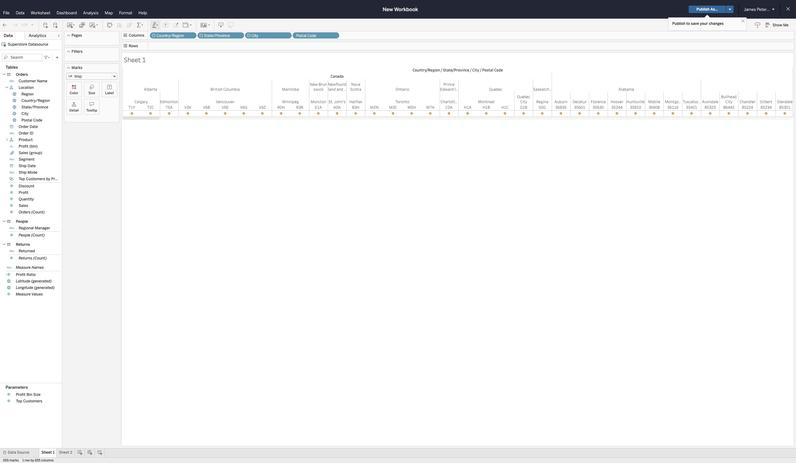 Task type: describe. For each thing, give the bounding box(es) containing it.
measure names
[[16, 266, 44, 270]]

2
[[70, 451, 72, 455]]

as...
[[711, 7, 719, 12]]

2 vertical spatial data
[[8, 451, 16, 455]]

85224, Postal Code. Press Space to toggle selection. Press Escape to go back to the left margin. Use arrow keys to navigate headers text field
[[739, 104, 758, 110]]

V6G, Postal Code. Press Space to toggle selection. Press Escape to go back to the left margin. Use arrow keys to navigate headers text field
[[235, 104, 253, 110]]

latitude (generated)
[[16, 279, 52, 284]]

V6B, Postal Code. Press Space to toggle selection. Press Escape to go back to the left margin. Use arrow keys to navigate headers text field
[[197, 104, 216, 110]]

order for order date
[[19, 125, 29, 129]]

people (count)
[[19, 233, 45, 238]]

profit bin size
[[16, 393, 41, 398]]

0 horizontal spatial 1
[[22, 459, 24, 463]]

Alabama, State/Province. Press Space to toggle selection. Press Escape to go back to the left margin. Use arrow keys to navigate headers text field
[[552, 79, 702, 92]]

1 / from the left
[[441, 68, 443, 73]]

sort ascending image
[[117, 22, 123, 28]]

(count) for people (count)
[[31, 233, 45, 238]]

British Columbia, State/Province. Press Space to toggle selection. Press Escape to go back to the left margin. Use arrow keys to navigate headers text field
[[179, 79, 272, 92]]

undo image
[[2, 22, 8, 28]]

0 vertical spatial country/region
[[157, 34, 184, 38]]

M5H, Postal Code. Press Space to toggle selection. Press Escape to go back to the left margin. Use arrow keys to navigate headers text field
[[403, 104, 421, 110]]

pages
[[72, 33, 82, 38]]

format
[[119, 11, 132, 15]]

show
[[773, 23, 783, 27]]

superstore
[[8, 42, 27, 47]]

returns for returns (count)
[[19, 256, 32, 261]]

profit for profit (bin)
[[19, 144, 28, 149]]

(group)
[[29, 151, 42, 155]]

new worksheet image
[[67, 22, 75, 28]]

orders (count)
[[19, 210, 45, 215]]

map button
[[66, 73, 117, 80]]

source
[[17, 451, 29, 455]]

publish as... button
[[689, 6, 726, 13]]

36116, Postal Code. Press Space to toggle selection. Press Escape to go back to the left margin. Use arrow keys to navigate headers text field
[[664, 104, 683, 110]]

C0A, Postal Code. Press Space to toggle selection. Press Escape to go back to the left margin. Use arrow keys to navigate headers text field
[[440, 104, 459, 110]]

2 horizontal spatial state/province
[[443, 68, 470, 73]]

36608, Postal Code. Press Space to toggle selection. Press Escape to go back to the left margin. Use arrow keys to navigate headers text field
[[645, 104, 664, 110]]

Manitoba, State/Province. Press Space to toggle selection. Press Escape to go back to the left margin. Use arrow keys to navigate headers text field
[[272, 79, 309, 92]]

new workbook
[[383, 6, 418, 12]]

workbook
[[394, 6, 418, 12]]

rows
[[129, 44, 138, 48]]

86442, Postal Code. Press Space to toggle selection. Press Escape to go back to the left margin. Use arrow keys to navigate headers text field
[[720, 104, 739, 110]]

dashboard
[[57, 11, 77, 15]]

bin
[[27, 393, 32, 398]]

longitude
[[16, 286, 33, 290]]

close image
[[741, 18, 747, 24]]

show/hide cards image
[[200, 22, 210, 28]]

1 vertical spatial city
[[473, 68, 480, 73]]

V5K, Postal Code. Press Space to toggle selection. Press Escape to go back to the left margin. Use arrow keys to navigate headers text field
[[179, 104, 197, 110]]

james peterson
[[744, 7, 774, 12]]

0 vertical spatial data
[[16, 11, 24, 15]]

map inside popup button
[[74, 74, 82, 79]]

1 horizontal spatial replay animation image
[[31, 23, 34, 27]]

regional manager
[[19, 226, 50, 231]]

changes
[[709, 21, 724, 26]]

sheet 2
[[59, 451, 72, 455]]

1 vertical spatial data
[[4, 33, 13, 38]]

T1Y, Postal Code. Press Space to toggle selection. Press Escape to go back to the left margin. Use arrow keys to navigate headers text field
[[123, 104, 141, 110]]

returned
[[19, 249, 35, 254]]

product
[[19, 138, 33, 142]]

to use edit in desktop, save the workbook outside of personal space image
[[228, 22, 234, 28]]

0 vertical spatial state/province
[[204, 34, 230, 38]]

detail
[[69, 109, 79, 113]]

top customers
[[16, 400, 42, 404]]

E1A, Postal Code. Press Space to toggle selection. Press Escape to go back to the left margin. Use arrow keys to navigate headers text field
[[309, 104, 328, 110]]

Florence, City. Press Space to toggle selection. Press Escape to go back to the left margin. Use arrow keys to navigate headers text field
[[589, 92, 608, 104]]

0 vertical spatial map
[[105, 11, 113, 15]]

R3R, Postal Code. Press Space to toggle selection. Press Escape to go back to the left margin. Use arrow keys to navigate headers text field
[[291, 104, 309, 110]]

swap rows and columns image
[[107, 22, 113, 28]]

longitude (generated)
[[16, 286, 55, 290]]

label
[[105, 91, 114, 95]]

by for profit
[[46, 177, 50, 181]]

regional
[[19, 226, 34, 231]]

latitude
[[16, 279, 30, 284]]

1 vertical spatial country/region
[[413, 68, 440, 73]]

Halifax, City. Press Space to toggle selection. Press Escape to go back to the left margin. Use arrow keys to navigate headers text field
[[347, 92, 365, 104]]

Auburn, City. Press Space to toggle selection. Press Escape to go back to the left margin. Use arrow keys to navigate headers text field
[[552, 92, 571, 104]]

Bullhead City, City. Press Space to toggle selection. Press Escape to go back to the left margin. Use arrow keys to navigate headers text field
[[720, 92, 739, 104]]

B3H, Postal Code. Press Space to toggle selection. Press Escape to go back to the left margin. Use arrow keys to navigate headers text field
[[347, 104, 365, 110]]

M7A, Postal Code. Press Space to toggle selection. Press Escape to go back to the left margin. Use arrow keys to navigate headers text field
[[421, 104, 440, 110]]

country/region  /  state/province  /  city  /  postal code
[[413, 68, 503, 73]]

0 horizontal spatial state/province
[[21, 105, 48, 110]]

A0A, Postal Code. Press Space to toggle selection. Press Escape to go back to the left margin. Use arrow keys to navigate headers text field
[[328, 104, 347, 110]]

profit for profit ratio
[[16, 273, 26, 277]]

me
[[784, 23, 789, 27]]

returns (count)
[[19, 256, 47, 261]]

returns for returns
[[16, 243, 30, 247]]

show me button
[[763, 20, 795, 30]]

names
[[32, 266, 44, 270]]

date for order date
[[30, 125, 38, 129]]

measure for measure values
[[16, 293, 31, 297]]

36830, Postal Code. Press Space to toggle selection. Press Escape to go back to the left margin. Use arrow keys to navigate headers text field
[[552, 104, 571, 110]]

(generated) for longitude (generated)
[[34, 286, 55, 290]]

clear sheet image
[[89, 22, 99, 28]]

id
[[30, 131, 33, 136]]

ship for ship date
[[19, 164, 27, 168]]

show mark labels image
[[163, 22, 169, 28]]

order date
[[19, 125, 38, 129]]

mode
[[28, 171, 37, 175]]

top for top customers by profit
[[19, 177, 25, 181]]

ship mode
[[19, 171, 37, 175]]

people for people
[[16, 220, 28, 224]]

fit image
[[183, 22, 193, 28]]

order for order id
[[19, 131, 29, 136]]

1 horizontal spatial city
[[252, 34, 259, 38]]

by for 655
[[31, 459, 34, 463]]

analysis
[[83, 11, 99, 15]]

save
[[692, 21, 700, 26]]

help
[[139, 11, 147, 15]]

Newfoundland and Labrador, State/Province. Press Space to toggle selection. Press Escape to go back to the left margin. Use arrow keys to navigate headers text field
[[328, 79, 347, 92]]

Montreal, City. Press Space to toggle selection. Press Escape to go back to the left margin. Use arrow keys to navigate headers text field
[[459, 92, 515, 104]]

measure values
[[16, 293, 43, 297]]

Tuscaloosa, City. Press Space to toggle selection. Press Escape to go back to the left margin. Use arrow keys to navigate headers text field
[[683, 92, 702, 104]]

filters
[[72, 49, 83, 54]]

35601, Postal Code. Press Space to toggle selection. Press Escape to go back to the left margin. Use arrow keys to navigate headers text field
[[571, 104, 589, 110]]

tables
[[6, 65, 18, 70]]

collapse image
[[57, 34, 61, 38]]

orders for orders
[[16, 73, 28, 77]]

sales for sales (group)
[[19, 151, 28, 155]]

Ontario, State/Province. Press Space to toggle selection. Press Escape to go back to the left margin. Use arrow keys to navigate headers text field
[[365, 79, 440, 92]]

1 row by 655 columns
[[22, 459, 54, 463]]

0 vertical spatial 1
[[142, 55, 146, 64]]

Huntsville, City. Press Space to toggle selection. Press Escape to go back to the left margin. Use arrow keys to navigate headers text field
[[627, 92, 645, 104]]

columns
[[41, 459, 54, 463]]

profit for profit bin size
[[16, 393, 26, 398]]

publish for publish as...
[[697, 7, 710, 12]]

Alberta, State/Province. Press Space to toggle selection. Press Escape to go back to the left margin. Use arrow keys to navigate headers text field
[[123, 79, 179, 92]]

sales (group)
[[19, 151, 42, 155]]

highlight image
[[152, 22, 159, 28]]

duplicate image
[[79, 22, 85, 28]]

file
[[3, 11, 10, 15]]

Toronto, City. Press Space to toggle selection. Press Escape to go back to the left margin. Use arrow keys to navigate headers text field
[[365, 92, 440, 104]]

segment
[[19, 157, 35, 162]]

worksheet
[[31, 11, 51, 15]]

columns
[[129, 33, 144, 38]]

T5A, Postal Code. Press Space to toggle selection. Press Escape to go back to the left margin. Use arrow keys to navigate headers text field
[[160, 104, 179, 110]]

United States, Country/Region. Press Space to toggle selection. Press Escape to go back to the left margin. Use arrow keys to navigate headers text field
[[552, 73, 797, 79]]

0 vertical spatial postal code
[[296, 34, 317, 38]]

Saskatchewan, State/Province. Press Space to toggle selection. Press Escape to go back to the left margin. Use arrow keys to navigate headers text field
[[533, 79, 552, 92]]

profit ratio
[[16, 273, 36, 277]]

St. John's, City. Press Space to toggle selection. Press Escape to go back to the left margin. Use arrow keys to navigate headers text field
[[328, 92, 347, 104]]



Task type: locate. For each thing, give the bounding box(es) containing it.
country/region
[[157, 34, 184, 38], [413, 68, 440, 73], [21, 99, 50, 103]]

values
[[32, 293, 43, 297]]

2 ship from the top
[[19, 171, 27, 175]]

Quebec, State/Province. Press Space to toggle selection. Press Escape to go back to the left margin. Use arrow keys to navigate headers text field
[[459, 79, 533, 92]]

2 vertical spatial city
[[21, 112, 29, 116]]

Avondale, City. Press Space to toggle selection. Press Escape to go back to the left margin. Use arrow keys to navigate headers text field
[[702, 92, 720, 104]]

(generated)
[[31, 279, 52, 284], [34, 286, 55, 290]]

1 ship from the top
[[19, 164, 27, 168]]

name
[[37, 79, 47, 83]]

Gilbert, City. Press Space to toggle selection. Press Escape to go back to the left margin. Use arrow keys to navigate headers text field
[[758, 92, 776, 104]]

profit
[[19, 144, 28, 149], [51, 177, 61, 181], [19, 191, 28, 195], [16, 273, 26, 277], [16, 393, 26, 398]]

0 horizontal spatial /
[[441, 68, 443, 73]]

orders down quantity
[[19, 210, 30, 215]]

discount
[[19, 184, 34, 189]]

measure
[[16, 266, 31, 270], [16, 293, 31, 297]]

1
[[142, 55, 146, 64], [53, 451, 55, 455], [22, 459, 24, 463]]

S0G, Postal Code. Press Space to toggle selection. Press Escape to go back to the left margin. Use arrow keys to navigate headers text field
[[533, 104, 552, 110]]

0 horizontal spatial postal
[[21, 118, 32, 123]]

1 vertical spatial orders
[[19, 210, 30, 215]]

parameters
[[6, 386, 28, 390]]

Arizona, State/Province. Press Space to toggle selection. Press Escape to go back to the left margin. Use arrow keys to navigate headers text field
[[702, 79, 797, 92]]

G1B, Postal Code. Press Space to toggle selection. Press Escape to go back to the left margin. Use arrow keys to navigate headers text field
[[515, 104, 533, 110]]

1 horizontal spatial postal code
[[296, 34, 317, 38]]

size down map popup button
[[88, 91, 95, 95]]

ship for ship mode
[[19, 171, 27, 175]]

to
[[687, 21, 691, 26]]

totals image
[[137, 22, 144, 28]]

1 vertical spatial postal code
[[21, 118, 42, 123]]

sheet 1 down rows
[[124, 55, 146, 64]]

2 655 from the left
[[35, 459, 41, 463]]

sales up segment at the left top of page
[[19, 151, 28, 155]]

city
[[252, 34, 259, 38], [473, 68, 480, 73], [21, 112, 29, 116]]

0 horizontal spatial replay animation image
[[22, 22, 28, 28]]

M2N, Postal Code. Press Space to toggle selection. Press Escape to go back to the left margin. Use arrow keys to navigate headers text field
[[365, 104, 384, 110]]

2 horizontal spatial 1
[[142, 55, 146, 64]]

peterson
[[758, 7, 774, 12]]

1 vertical spatial by
[[31, 459, 34, 463]]

1 measure from the top
[[16, 266, 31, 270]]

top down profit bin size
[[16, 400, 22, 404]]

0 vertical spatial customers
[[26, 177, 45, 181]]

1 horizontal spatial publish
[[697, 7, 710, 12]]

2 vertical spatial country/region
[[21, 99, 50, 103]]

Canada, Country/Region. Press Space to toggle selection. Press Escape to go back to the left margin. Use arrow keys to navigate headers text field
[[123, 73, 552, 79]]

superstore datasource
[[8, 42, 48, 47]]

replay animation image right the redo icon
[[22, 22, 28, 28]]

redo image
[[12, 22, 18, 28]]

2 vertical spatial code
[[33, 118, 42, 123]]

1 vertical spatial size
[[33, 393, 41, 398]]

sales
[[19, 151, 28, 155], [19, 204, 28, 208]]

1 vertical spatial publish
[[673, 21, 686, 26]]

publish inside "button"
[[697, 7, 710, 12]]

H1A, Postal Code. Press Space to toggle selection. Press Escape to go back to the left margin. Use arrow keys to navigate headers text field
[[459, 104, 477, 110]]

1 vertical spatial code
[[495, 68, 503, 73]]

1 horizontal spatial state/province
[[204, 34, 230, 38]]

Calgary, City. Press Space to toggle selection. Press Escape to go back to the left margin. Use arrow keys to navigate headers text field
[[123, 92, 160, 104]]

date for ship date
[[28, 164, 36, 168]]

region
[[21, 92, 34, 96]]

2 horizontal spatial code
[[495, 68, 503, 73]]

1 horizontal spatial country/region
[[157, 34, 184, 38]]

james
[[744, 7, 757, 12]]

(bin)
[[29, 144, 38, 149]]

profit (bin)
[[19, 144, 38, 149]]

0 horizontal spatial country/region
[[21, 99, 50, 103]]

1 vertical spatial ship
[[19, 171, 27, 175]]

0 vertical spatial ship
[[19, 164, 27, 168]]

publish as...
[[697, 7, 719, 12]]

2 horizontal spatial postal
[[483, 68, 494, 73]]

your
[[701, 21, 709, 26]]

1 vertical spatial postal
[[483, 68, 494, 73]]

(count) for orders (count)
[[31, 210, 45, 215]]

Charlottetown, City. Press Space to toggle selection. Press Escape to go back to the left margin. Use arrow keys to navigate headers text field
[[440, 92, 459, 104]]

1 horizontal spatial map
[[105, 11, 113, 15]]

(count) up regional manager at the left top
[[31, 210, 45, 215]]

pause auto updates image
[[53, 22, 59, 28]]

0 vertical spatial sheet 1
[[124, 55, 146, 64]]

1 horizontal spatial size
[[88, 91, 95, 95]]

sheet 1 up columns
[[41, 451, 55, 455]]

format workbook image
[[173, 22, 179, 28]]

2 vertical spatial postal
[[21, 118, 32, 123]]

order up order id
[[19, 125, 29, 129]]

sheet down rows
[[124, 55, 141, 64]]

ship down "ship date"
[[19, 171, 27, 175]]

data
[[16, 11, 24, 15], [4, 33, 13, 38], [8, 451, 16, 455]]

0 vertical spatial date
[[30, 125, 38, 129]]

1 vertical spatial order
[[19, 131, 29, 136]]

85301, Postal Code. Press Space to toggle selection. Press Escape to go back to the left margin. Use arrow keys to navigate headers text field
[[776, 104, 795, 110]]

country/region up prince edward island, state/province. press space to toggle selection. press escape to go back to the left margin. use arrow keys to navigate headers text field
[[413, 68, 440, 73]]

people down regional
[[19, 233, 30, 238]]

(generated) up values
[[34, 286, 55, 290]]

measure for measure names
[[16, 266, 31, 270]]

orders for orders (count)
[[19, 210, 30, 215]]

order up product
[[19, 131, 29, 136]]

V6Z, Postal Code. Press Space to toggle selection. Press Escape to go back to the left margin. Use arrow keys to navigate headers text field
[[253, 104, 272, 110]]

sheet
[[124, 55, 141, 64], [41, 451, 52, 455], [59, 451, 69, 455]]

country/region down show mark labels icon
[[157, 34, 184, 38]]

H1B, Postal Code. Press Space to toggle selection. Press Escape to go back to the left margin. Use arrow keys to navigate headers text field
[[477, 104, 496, 110]]

M3C, Postal Code. Press Space to toggle selection. Press Escape to go back to the left margin. Use arrow keys to navigate headers text field
[[384, 104, 403, 110]]

0 vertical spatial by
[[46, 177, 50, 181]]

(generated) up longitude (generated)
[[31, 279, 52, 284]]

customer
[[19, 79, 36, 83]]

(generated) for latitude (generated)
[[31, 279, 52, 284]]

state/province down download 'image'
[[204, 34, 230, 38]]

state/province up prince edward island, state/province. press space to toggle selection. press escape to go back to the left margin. use arrow keys to navigate headers text field
[[443, 68, 470, 73]]

people up regional
[[16, 220, 28, 224]]

measure down longitude
[[16, 293, 31, 297]]

sales down quantity
[[19, 204, 28, 208]]

sales for sales
[[19, 204, 28, 208]]

top up discount
[[19, 177, 25, 181]]

0 vertical spatial people
[[16, 220, 28, 224]]

1 655 from the left
[[3, 459, 9, 463]]

2 horizontal spatial sheet
[[124, 55, 141, 64]]

0 vertical spatial city
[[252, 34, 259, 38]]

Prince Edward Island, State/Province. Press Space to toggle selection. Press Escape to go back to the left margin. Use arrow keys to navigate headers text field
[[440, 79, 459, 92]]

Montgomery, City. Press Space to toggle selection. Press Escape to go back to the left margin. Use arrow keys to navigate headers text field
[[664, 92, 683, 104]]

0 vertical spatial sales
[[19, 151, 28, 155]]

Vancouver, City. Press Space to toggle selection. Press Escape to go back to the left margin. Use arrow keys to navigate headers text field
[[179, 92, 272, 104]]

manager
[[35, 226, 50, 231]]

2 horizontal spatial country/region
[[413, 68, 440, 73]]

orders up the customer
[[16, 73, 28, 77]]

1 horizontal spatial /
[[471, 68, 472, 73]]

35630, Postal Code. Press Space to toggle selection. Press Escape to go back to the left margin. Use arrow keys to navigate headers text field
[[589, 104, 608, 110]]

R0H, Postal Code. Press Space to toggle selection. Press Escape to go back to the left margin. Use arrow keys to navigate headers text field
[[272, 104, 291, 110]]

0 vertical spatial publish
[[697, 7, 710, 12]]

data guide image
[[755, 22, 761, 28]]

0 horizontal spatial sheet
[[41, 451, 52, 455]]

replay animation image up analytics on the top left of page
[[31, 23, 34, 27]]

row
[[25, 459, 30, 463]]

2 horizontal spatial /
[[480, 68, 482, 73]]

measure up profit ratio
[[16, 266, 31, 270]]

0 horizontal spatial map
[[74, 74, 82, 79]]

35401, Postal Code. Press Space to toggle selection. Press Escape to go back to the left margin. Use arrow keys to navigate headers text field
[[683, 104, 702, 110]]

1 vertical spatial map
[[74, 74, 82, 79]]

(count) up names in the left of the page
[[33, 256, 47, 261]]

sheet 1
[[124, 55, 146, 64], [41, 451, 55, 455]]

location
[[19, 86, 34, 90]]

customer name
[[19, 79, 47, 83]]

customers for top customers
[[23, 400, 42, 404]]

1 vertical spatial sheet 1
[[41, 451, 55, 455]]

publish left "as..."
[[697, 7, 710, 12]]

state/province
[[204, 34, 230, 38], [443, 68, 470, 73], [21, 105, 48, 110]]

data down undo icon
[[4, 33, 13, 38]]

1 horizontal spatial 655
[[35, 459, 41, 463]]

customers
[[26, 177, 45, 181], [23, 400, 42, 404]]

1 vertical spatial (count)
[[31, 233, 45, 238]]

(count) for returns (count)
[[33, 256, 47, 261]]

V6E, Postal Code. Press Space to toggle selection. Press Escape to go back to the left margin. Use arrow keys to navigate headers text field
[[216, 104, 235, 110]]

0 horizontal spatial postal code
[[21, 118, 42, 123]]

customers down mode
[[26, 177, 45, 181]]

map
[[105, 11, 113, 15], [74, 74, 82, 79]]

1 vertical spatial returns
[[19, 256, 32, 261]]

returns up returned
[[16, 243, 30, 247]]

0 horizontal spatial publish
[[673, 21, 686, 26]]

0 vertical spatial orders
[[16, 73, 28, 77]]

1 vertical spatial state/province
[[443, 68, 470, 73]]

customers down bin
[[23, 400, 42, 404]]

T2C, Postal Code. Press Space to toggle selection. Press Escape to go back to the left margin. Use arrow keys to navigate headers text field
[[141, 104, 160, 110]]

Decatur, City. Press Space to toggle selection. Press Escape to go back to the left margin. Use arrow keys to navigate headers text field
[[571, 92, 589, 104]]

orders
[[16, 73, 28, 77], [19, 210, 30, 215]]

top for top customers
[[16, 400, 22, 404]]

code
[[308, 34, 317, 38], [495, 68, 503, 73], [33, 118, 42, 123]]

2 / from the left
[[471, 68, 472, 73]]

0 horizontal spatial 655
[[3, 459, 9, 463]]

new data source image
[[43, 22, 49, 28]]

ship down segment at the left top of page
[[19, 164, 27, 168]]

655 left marks
[[3, 459, 9, 463]]

people for people (count)
[[19, 233, 30, 238]]

tooltip
[[86, 109, 97, 113]]

1 vertical spatial date
[[28, 164, 36, 168]]

0 vertical spatial order
[[19, 125, 29, 129]]

0 horizontal spatial by
[[31, 459, 34, 463]]

marks
[[72, 66, 82, 70]]

quantity
[[19, 197, 34, 202]]

35244, Postal Code. Press Space to toggle selection. Press Escape to go back to the left margin. Use arrow keys to navigate headers text field
[[608, 104, 627, 110]]

1 horizontal spatial sheet 1
[[124, 55, 146, 64]]

publish to save your changes
[[673, 21, 724, 26]]

2 sales from the top
[[19, 204, 28, 208]]

Winnipeg, City. Press Space to toggle selection. Press Escape to go back to the left margin. Use arrow keys to navigate headers text field
[[272, 92, 309, 104]]

datasource
[[28, 42, 48, 47]]

top customers by profit
[[19, 177, 61, 181]]

1 horizontal spatial code
[[308, 34, 317, 38]]

download image
[[218, 22, 224, 28]]

1 up columns
[[53, 451, 55, 455]]

Regina, City. Press Space to toggle selection. Press Escape to go back to the left margin. Use arrow keys to navigate headers text field
[[533, 92, 552, 104]]

publish left to
[[673, 21, 686, 26]]

data up the redo icon
[[16, 11, 24, 15]]

color
[[70, 91, 78, 95]]

New Brunswick, State/Province. Press Space to toggle selection. Press Escape to go back to the left margin. Use arrow keys to navigate headers text field
[[309, 79, 328, 92]]

1 vertical spatial top
[[16, 400, 22, 404]]

Hoover, City. Press Space to toggle selection. Press Escape to go back to the left margin. Use arrow keys to navigate headers text field
[[608, 92, 627, 104]]

2 measure from the top
[[16, 293, 31, 297]]

sheet up columns
[[41, 451, 52, 455]]

data source
[[8, 451, 29, 455]]

3 / from the left
[[480, 68, 482, 73]]

0 vertical spatial (count)
[[31, 210, 45, 215]]

marks. press enter to open the view data window.. use arrow keys to navigate data visualization elements. image
[[123, 110, 797, 117]]

Nova Scotia, State/Province. Press Space to toggle selection. Press Escape to go back to the left margin. Use arrow keys to navigate headers text field
[[347, 79, 365, 92]]

replay animation image
[[22, 22, 28, 28], [31, 23, 34, 27]]

655 marks
[[3, 459, 19, 463]]

ratio
[[27, 273, 36, 277]]

0 vertical spatial measure
[[16, 266, 31, 270]]

ship
[[19, 164, 27, 168], [19, 171, 27, 175]]

analytics
[[29, 33, 46, 38]]

Glendale, City. Press Space to toggle selection. Press Escape to go back to the left margin. Use arrow keys to navigate headers text field
[[776, 92, 795, 104]]

1 horizontal spatial 1
[[53, 451, 55, 455]]

customers for top customers by profit
[[26, 177, 45, 181]]

size
[[88, 91, 95, 95], [33, 393, 41, 398]]

1 vertical spatial people
[[19, 233, 30, 238]]

1 horizontal spatial sheet
[[59, 451, 69, 455]]

0 vertical spatial code
[[308, 34, 317, 38]]

profit for profit
[[19, 191, 28, 195]]

2 vertical spatial state/province
[[21, 105, 48, 110]]

Edmonton, City. Press Space to toggle selection. Press Escape to go back to the left margin. Use arrow keys to navigate headers text field
[[160, 92, 179, 104]]

Mobile, City. Press Space to toggle selection. Press Escape to go back to the left margin. Use arrow keys to navigate headers text field
[[645, 92, 664, 104]]

0 horizontal spatial size
[[33, 393, 41, 398]]

date up id
[[30, 125, 38, 129]]

0 vertical spatial (generated)
[[31, 279, 52, 284]]

(count) down regional manager at the left top
[[31, 233, 45, 238]]

Quebec City, City. Press Space to toggle selection. Press Escape to go back to the left margin. Use arrow keys to navigate headers text field
[[515, 92, 533, 104]]

2 vertical spatial (count)
[[33, 256, 47, 261]]

Search text field
[[2, 54, 42, 61]]

0 vertical spatial top
[[19, 177, 25, 181]]

/
[[441, 68, 443, 73], [471, 68, 472, 73], [480, 68, 482, 73]]

date up mode
[[28, 164, 36, 168]]

1 order from the top
[[19, 125, 29, 129]]

map down marks
[[74, 74, 82, 79]]

0 vertical spatial postal
[[296, 34, 307, 38]]

35810, Postal Code. Press Space to toggle selection. Press Escape to go back to the left margin. Use arrow keys to navigate headers text field
[[627, 104, 645, 110]]

1 left row
[[22, 459, 24, 463]]

postal code
[[296, 34, 317, 38], [21, 118, 42, 123]]

country/region down region
[[21, 99, 50, 103]]

1 vertical spatial customers
[[23, 400, 42, 404]]

sort descending image
[[127, 22, 133, 28]]

0 vertical spatial returns
[[16, 243, 30, 247]]

2 horizontal spatial city
[[473, 68, 480, 73]]

state/province down region
[[21, 105, 48, 110]]

show me
[[773, 23, 789, 27]]

new
[[383, 6, 393, 12]]

85234, Postal Code. Press Space to toggle selection. Press Escape to go back to the left margin. Use arrow keys to navigate headers text field
[[758, 104, 776, 110]]

1 horizontal spatial postal
[[296, 34, 307, 38]]

Chandler, City. Press Space to toggle selection. Press Escape to go back to the left margin. Use arrow keys to navigate headers text field
[[739, 92, 758, 104]]

returns down returned
[[19, 256, 32, 261]]

0 horizontal spatial code
[[33, 118, 42, 123]]

top
[[19, 177, 25, 181], [16, 400, 22, 404]]

1 vertical spatial measure
[[16, 293, 31, 297]]

by
[[46, 177, 50, 181], [31, 459, 34, 463]]

publish for publish to save your changes
[[673, 21, 686, 26]]

1 sales from the top
[[19, 151, 28, 155]]

2 vertical spatial 1
[[22, 459, 24, 463]]

size right bin
[[33, 393, 41, 398]]

publish
[[697, 7, 710, 12], [673, 21, 686, 26]]

0 vertical spatial size
[[88, 91, 95, 95]]

sheet left 2
[[59, 451, 69, 455]]

1 vertical spatial sales
[[19, 204, 28, 208]]

0 horizontal spatial city
[[21, 112, 29, 116]]

ship date
[[19, 164, 36, 168]]

1 vertical spatial 1
[[53, 451, 55, 455]]

85323, Postal Code. Press Space to toggle selection. Press Escape to go back to the left margin. Use arrow keys to navigate headers text field
[[702, 104, 720, 110]]

date
[[30, 125, 38, 129], [28, 164, 36, 168]]

Moncton, City. Press Space to toggle selection. Press Escape to go back to the left margin. Use arrow keys to navigate headers text field
[[309, 92, 328, 104]]

data up 655 marks
[[8, 451, 16, 455]]

1 vertical spatial (generated)
[[34, 286, 55, 290]]

H1C, Postal Code. Press Space to toggle selection. Press Escape to go back to the left margin. Use arrow keys to navigate headers text field
[[496, 104, 515, 110]]

order id
[[19, 131, 33, 136]]

655 left columns
[[35, 459, 41, 463]]

0 horizontal spatial sheet 1
[[41, 451, 55, 455]]

2 order from the top
[[19, 131, 29, 136]]

map up swap rows and columns image
[[105, 11, 113, 15]]

1 horizontal spatial by
[[46, 177, 50, 181]]

marks
[[9, 459, 19, 463]]

1 down columns
[[142, 55, 146, 64]]



Task type: vqa. For each thing, say whether or not it's contained in the screenshot.
Profit PROFIT
yes



